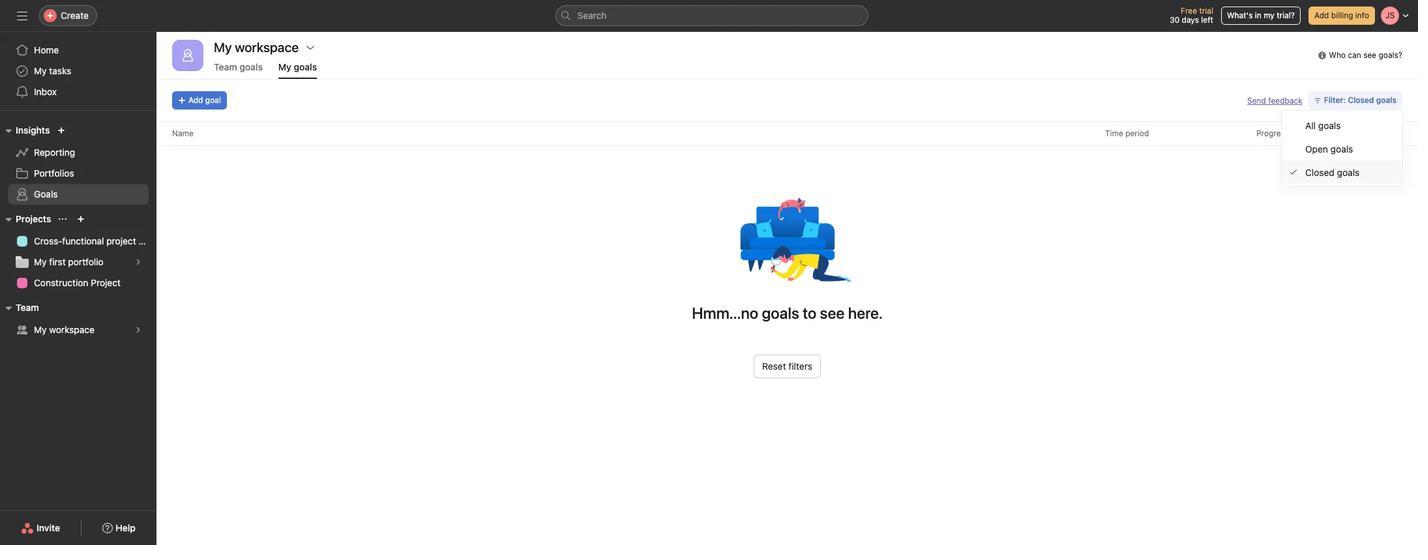 Task type: describe. For each thing, give the bounding box(es) containing it.
search
[[577, 10, 607, 21]]

inbox link
[[8, 82, 149, 102]]

trial?
[[1277, 10, 1295, 20]]

tasks
[[49, 65, 71, 76]]

filters
[[789, 361, 812, 372]]

home
[[34, 44, 59, 55]]

all goals link
[[1282, 113, 1403, 137]]

goals for all goals
[[1318, 120, 1341, 131]]

name
[[172, 128, 194, 138]]

my for my first portfolio
[[34, 256, 47, 267]]

projects button
[[0, 211, 51, 227]]

see here.
[[820, 304, 883, 322]]

goals inside dropdown button
[[1376, 95, 1397, 105]]

projects element
[[0, 207, 157, 296]]

0 horizontal spatial closed
[[1306, 167, 1335, 178]]

portfolios
[[34, 168, 74, 179]]

functional
[[62, 235, 104, 246]]

hmm...no goals to see here.
[[692, 304, 883, 322]]

my tasks link
[[8, 61, 149, 82]]

see details, my workspace image
[[134, 326, 142, 334]]

plan
[[139, 235, 156, 246]]

home link
[[8, 40, 149, 61]]

help
[[116, 522, 136, 533]]

reset
[[762, 361, 786, 372]]

my for my goals
[[278, 61, 291, 72]]

goals?
[[1379, 50, 1403, 60]]

free trial 30 days left
[[1170, 6, 1214, 25]]

inbox
[[34, 86, 57, 97]]

goals for team goals
[[240, 61, 263, 72]]

projects
[[16, 213, 51, 224]]

project
[[91, 277, 121, 288]]

add goal
[[188, 95, 221, 105]]

hmm...no
[[692, 304, 759, 322]]

team button
[[0, 300, 39, 316]]

goals for closed goals
[[1337, 167, 1360, 178]]

portfolio
[[68, 256, 104, 267]]

add goal button
[[172, 91, 227, 110]]

see
[[1364, 50, 1377, 60]]

project
[[106, 235, 136, 246]]

open
[[1306, 143, 1328, 154]]

portfolios link
[[8, 163, 149, 184]]

goals
[[34, 188, 58, 200]]

add for add goal
[[188, 95, 203, 105]]

my for my workspace
[[34, 324, 47, 335]]

free
[[1181, 6, 1197, 16]]

add for add billing info
[[1315, 10, 1329, 20]]

open goals
[[1306, 143, 1353, 154]]

30
[[1170, 15, 1180, 25]]

my first portfolio
[[34, 256, 104, 267]]

period
[[1126, 128, 1149, 138]]

closed inside dropdown button
[[1348, 95, 1374, 105]]

global element
[[0, 32, 157, 110]]

goals for my goals
[[294, 61, 317, 72]]

left
[[1201, 15, 1214, 25]]

insights button
[[0, 123, 50, 138]]

help button
[[94, 516, 144, 540]]

show options image
[[305, 42, 316, 53]]

what's in my trial? button
[[1221, 7, 1301, 25]]

hide sidebar image
[[17, 10, 27, 21]]

closed goals link
[[1282, 160, 1403, 184]]

create
[[61, 10, 89, 21]]

my
[[1264, 10, 1275, 20]]

all
[[1306, 120, 1316, 131]]

construction project
[[34, 277, 121, 288]]

feedback
[[1269, 96, 1303, 105]]

what's in my trial?
[[1227, 10, 1295, 20]]

all goals
[[1306, 120, 1341, 131]]

in
[[1255, 10, 1262, 20]]

add billing info
[[1315, 10, 1369, 20]]

cross-functional project plan
[[34, 235, 156, 246]]

who can see goals?
[[1329, 50, 1403, 60]]



Task type: locate. For each thing, give the bounding box(es) containing it.
search button
[[555, 5, 868, 26]]

send feedback
[[1248, 96, 1303, 105]]

send feedback link
[[1248, 95, 1303, 107]]

my goals
[[278, 61, 317, 72]]

workspace
[[49, 324, 94, 335]]

billing
[[1331, 10, 1353, 20]]

new project or portfolio image
[[77, 215, 85, 223]]

my
[[278, 61, 291, 72], [34, 65, 47, 76], [34, 256, 47, 267], [34, 324, 47, 335]]

goals down my workspace
[[240, 61, 263, 72]]

my first portfolio link
[[8, 252, 149, 273]]

days
[[1182, 15, 1199, 25]]

cross-
[[34, 235, 62, 246]]

1 vertical spatial add
[[188, 95, 203, 105]]

search list box
[[555, 5, 868, 26]]

progress
[[1257, 128, 1289, 138]]

reset filters button
[[754, 355, 821, 378]]

construction
[[34, 277, 88, 288]]

goals for hmm...no goals to see here.
[[762, 304, 799, 322]]

1 vertical spatial team
[[16, 302, 39, 313]]

filter:
[[1324, 95, 1346, 105]]

1 horizontal spatial closed
[[1348, 95, 1374, 105]]

my inside my tasks link
[[34, 65, 47, 76]]

construction project link
[[8, 273, 149, 293]]

see details, my first portfolio image
[[134, 258, 142, 266]]

insights element
[[0, 119, 157, 207]]

my for my tasks
[[34, 65, 47, 76]]

create button
[[39, 5, 97, 26]]

open goals link
[[1282, 137, 1403, 160]]

team
[[214, 61, 237, 72], [16, 302, 39, 313]]

team down construction
[[16, 302, 39, 313]]

reporting link
[[8, 142, 149, 163]]

team for team
[[16, 302, 39, 313]]

info
[[1356, 10, 1369, 20]]

0 horizontal spatial add
[[188, 95, 203, 105]]

send
[[1248, 96, 1266, 105]]

insights
[[16, 125, 50, 136]]

goals down goals? on the right
[[1376, 95, 1397, 105]]

my workspace link
[[8, 320, 149, 340]]

reset filters
[[762, 361, 812, 372]]

closed right filter:
[[1348, 95, 1374, 105]]

invite
[[37, 522, 60, 533]]

my down my workspace
[[278, 61, 291, 72]]

my left tasks
[[34, 65, 47, 76]]

reporting
[[34, 147, 75, 158]]

show options, current sort, top image
[[59, 215, 67, 223]]

to
[[803, 304, 817, 322]]

0 horizontal spatial team
[[16, 302, 39, 313]]

goals down the open goals link
[[1337, 167, 1360, 178]]

goals right all
[[1318, 120, 1341, 131]]

closed
[[1348, 95, 1374, 105], [1306, 167, 1335, 178]]

my workspace
[[34, 324, 94, 335]]

closed goals
[[1306, 167, 1360, 178]]

can
[[1348, 50, 1361, 60]]

filter: closed goals
[[1324, 95, 1397, 105]]

goal
[[205, 95, 221, 105]]

invite button
[[12, 516, 69, 540]]

my goals link
[[278, 61, 317, 79]]

cross-functional project plan link
[[8, 231, 156, 252]]

goals for open goals
[[1331, 143, 1353, 154]]

0 vertical spatial team
[[214, 61, 237, 72]]

first
[[49, 256, 66, 267]]

goals link
[[8, 184, 149, 205]]

goals
[[240, 61, 263, 72], [294, 61, 317, 72], [1376, 95, 1397, 105], [1318, 120, 1341, 131], [1331, 143, 1353, 154], [1337, 167, 1360, 178], [762, 304, 799, 322]]

my tasks
[[34, 65, 71, 76]]

time period
[[1105, 128, 1149, 138]]

what's
[[1227, 10, 1253, 20]]

filter: closed goals button
[[1308, 91, 1403, 110]]

goals down show options icon
[[294, 61, 317, 72]]

team inside 'dropdown button'
[[16, 302, 39, 313]]

who
[[1329, 50, 1346, 60]]

0 vertical spatial add
[[1315, 10, 1329, 20]]

my left first
[[34, 256, 47, 267]]

0 vertical spatial closed
[[1348, 95, 1374, 105]]

my workspace
[[214, 40, 299, 55]]

team up goal
[[214, 61, 237, 72]]

goals left the to
[[762, 304, 799, 322]]

my inside "my goals" link
[[278, 61, 291, 72]]

add
[[1315, 10, 1329, 20], [188, 95, 203, 105]]

time
[[1105, 128, 1123, 138]]

add left billing
[[1315, 10, 1329, 20]]

my down team 'dropdown button'
[[34, 324, 47, 335]]

add billing info button
[[1309, 7, 1375, 25]]

goals down all goals link
[[1331, 143, 1353, 154]]

team for team goals
[[214, 61, 237, 72]]

team goals link
[[214, 61, 263, 79]]

new image
[[58, 127, 65, 134]]

my inside my workspace link
[[34, 324, 47, 335]]

team goals
[[214, 61, 263, 72]]

closed down 'open' on the right top of page
[[1306, 167, 1335, 178]]

add left goal
[[188, 95, 203, 105]]

1 horizontal spatial team
[[214, 61, 237, 72]]

my inside my first portfolio link
[[34, 256, 47, 267]]

1 horizontal spatial add
[[1315, 10, 1329, 20]]

teams element
[[0, 296, 157, 343]]

1 vertical spatial closed
[[1306, 167, 1335, 178]]

trial
[[1199, 6, 1214, 16]]



Task type: vqa. For each thing, say whether or not it's contained in the screenshot.
2nd the functional
no



